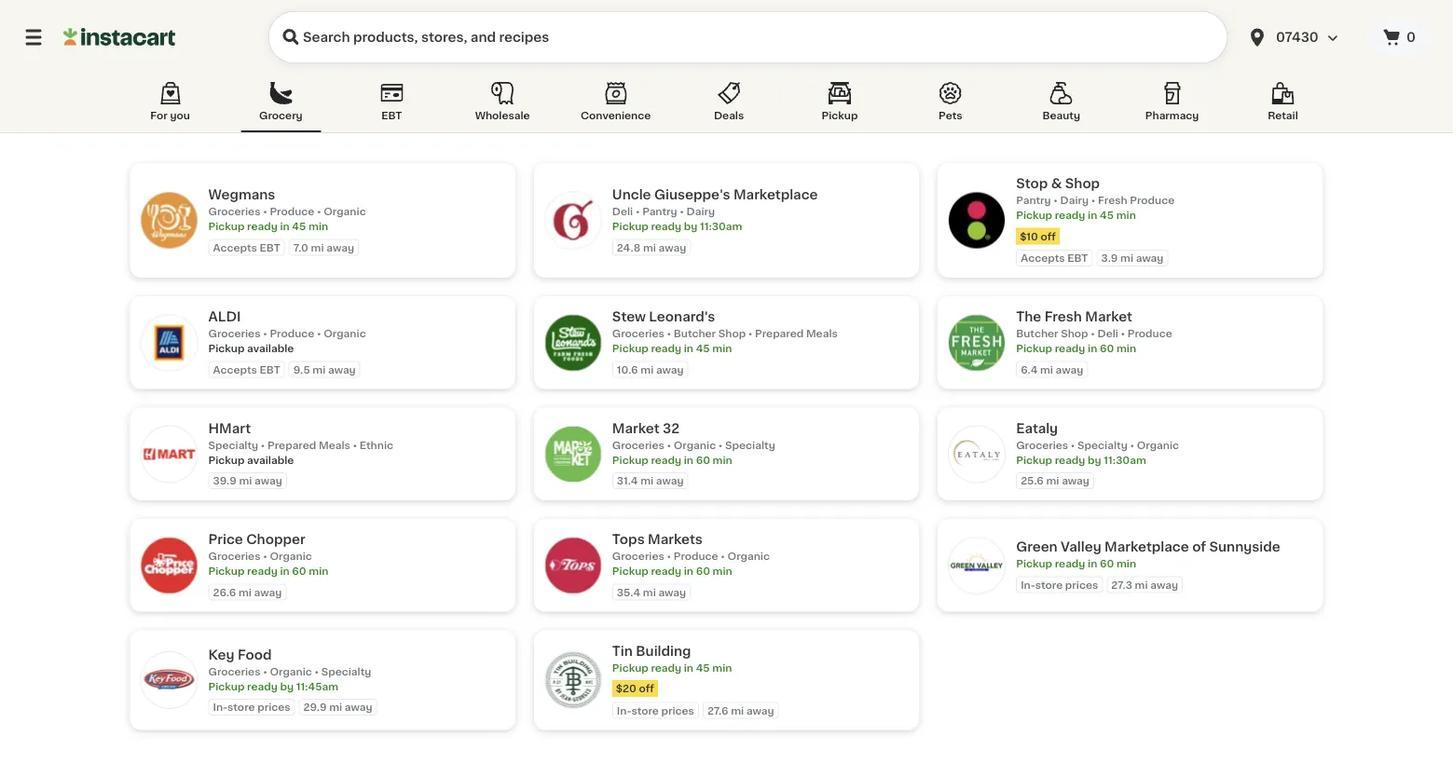 Task type: vqa. For each thing, say whether or not it's contained in the screenshot.
Recommend
no



Task type: locate. For each thing, give the bounding box(es) containing it.
pickup
[[822, 110, 858, 121], [1017, 210, 1053, 221], [208, 221, 245, 231], [612, 221, 649, 231], [208, 344, 245, 354], [612, 344, 649, 354], [1017, 344, 1053, 354], [208, 455, 245, 465], [612, 455, 649, 465], [1017, 455, 1053, 465], [1017, 559, 1053, 569], [208, 566, 245, 577], [612, 566, 649, 577], [612, 663, 649, 673], [208, 681, 245, 692]]

dairy inside uncle giuseppe's marketplace deli • pantry • dairy pickup ready by 11:30am
[[687, 206, 715, 217]]

45
[[1100, 210, 1114, 221], [292, 221, 306, 231], [696, 344, 710, 354], [696, 663, 710, 673]]

produce down 3.9 mi away
[[1128, 329, 1173, 339]]

by left 11:45am
[[280, 681, 294, 692]]

accepts ebt for wegmans
[[213, 242, 280, 252]]

0 horizontal spatial butcher
[[674, 329, 716, 339]]

1 horizontal spatial off
[[1041, 231, 1056, 242]]

butcher down the
[[1017, 329, 1059, 339]]

9.5 mi away
[[293, 365, 356, 375]]

away right 3.9
[[1136, 253, 1164, 263]]

0 horizontal spatial market
[[612, 422, 660, 435]]

11:30am inside eataly groceries • specialty • organic pickup ready by 11:30am
[[1104, 455, 1147, 465]]

07430
[[1277, 31, 1319, 44]]

prices down the key food groceries • organic • specialty pickup ready by 11:45am
[[258, 702, 291, 713]]

0 horizontal spatial dairy
[[687, 206, 715, 217]]

groceries down aldi
[[208, 329, 261, 339]]

27.6 mi away
[[708, 706, 774, 716]]

specialty inside hmart specialty • prepared meals • ethnic pickup available
[[208, 440, 258, 450]]

45 up 27.6
[[696, 663, 710, 673]]

deli down 3.9
[[1098, 329, 1119, 339]]

groceries down wegmans
[[208, 206, 261, 217]]

mi right 39.9
[[239, 476, 252, 486]]

1 vertical spatial accepts
[[1021, 253, 1065, 263]]

1 butcher from the left
[[674, 329, 716, 339]]

min inside green valley marketplace of sunnyside pickup ready in 60 min
[[1117, 559, 1137, 569]]

27.6
[[708, 706, 729, 716]]

deals button
[[689, 78, 769, 132]]

0 horizontal spatial in-store prices
[[213, 702, 291, 713]]

away right 39.9
[[255, 476, 282, 486]]

by inside the key food groceries • organic • specialty pickup ready by 11:45am
[[280, 681, 294, 692]]

0 vertical spatial accepts ebt
[[213, 242, 280, 252]]

07430 button
[[1236, 11, 1370, 63]]

ready up 26.6 mi away
[[247, 566, 278, 577]]

market 32 image
[[545, 426, 601, 482]]

market left 32
[[612, 422, 660, 435]]

60 down chopper
[[292, 566, 306, 577]]

butcher down leonard's
[[674, 329, 716, 339]]

groceries inside aldi groceries • produce • organic pickup available
[[208, 329, 261, 339]]

store down the '$20 off'
[[632, 706, 659, 716]]

0
[[1407, 31, 1416, 44]]

away right 27.6
[[747, 706, 774, 716]]

2 butcher from the left
[[1017, 329, 1059, 339]]

ready inside market 32 groceries • organic • specialty pickup ready in 60 min
[[651, 455, 682, 465]]

prices left 27.6
[[662, 706, 695, 716]]

deli
[[612, 206, 633, 217], [1098, 329, 1119, 339]]

in- down green
[[1021, 580, 1036, 590]]

in inside tin building pickup ready in 45 min
[[684, 663, 694, 673]]

mi right 3.9
[[1121, 253, 1134, 263]]

min inside stew leonard's groceries • butcher shop • prepared meals pickup ready in 45 min
[[713, 344, 732, 354]]

ready up 25.6 mi away
[[1055, 455, 1086, 465]]

mi for 6.4
[[1041, 365, 1054, 375]]

0 horizontal spatial off
[[639, 684, 654, 694]]

11:45am
[[296, 681, 339, 692]]

organic inside the key food groceries • organic • specialty pickup ready by 11:45am
[[270, 666, 312, 677]]

away down green valley marketplace of sunnyside pickup ready in 60 min
[[1151, 580, 1179, 590]]

away for 27.6 mi away
[[747, 706, 774, 716]]

for you
[[150, 110, 190, 121]]

organic inside eataly groceries • specialty • organic pickup ready by 11:30am
[[1137, 440, 1180, 450]]

shop categories tab list
[[130, 78, 1324, 132]]

2 vertical spatial accepts ebt
[[213, 365, 280, 375]]

2 horizontal spatial in-
[[1021, 580, 1036, 590]]

None search field
[[269, 11, 1228, 63]]

1 horizontal spatial in-
[[617, 706, 632, 716]]

ready inside the fresh market butcher shop • deli • produce pickup ready in 60 min
[[1055, 344, 1086, 354]]

market inside the fresh market butcher shop • deli • produce pickup ready in 60 min
[[1086, 311, 1133, 324]]

60 down 3.9
[[1100, 344, 1115, 354]]

min inside price chopper groceries • organic pickup ready in 60 min
[[309, 566, 329, 577]]

39.9
[[213, 476, 237, 486]]

accepts down aldi
[[213, 365, 257, 375]]

groceries down the stew
[[612, 329, 665, 339]]

•
[[1054, 195, 1058, 206], [1092, 195, 1096, 206], [263, 206, 267, 217], [317, 206, 321, 217], [636, 206, 640, 217], [680, 206, 684, 217], [263, 329, 267, 339], [317, 329, 321, 339], [667, 329, 671, 339], [749, 329, 753, 339], [1091, 329, 1096, 339], [1121, 329, 1126, 339], [261, 440, 265, 450], [353, 440, 357, 450], [667, 440, 671, 450], [719, 440, 723, 450], [1071, 440, 1075, 450], [1131, 440, 1135, 450], [263, 552, 267, 562], [667, 552, 671, 562], [721, 552, 725, 562], [263, 666, 267, 677], [315, 666, 319, 677]]

ready
[[1055, 210, 1086, 221], [247, 221, 278, 231], [651, 221, 682, 231], [651, 344, 682, 354], [1055, 344, 1086, 354], [651, 455, 682, 465], [1055, 455, 1086, 465], [1055, 559, 1086, 569], [247, 566, 278, 577], [651, 566, 682, 577], [651, 663, 682, 673], [247, 681, 278, 692]]

in inside price chopper groceries • organic pickup ready in 60 min
[[280, 566, 290, 577]]

accepts ebt down wegmans
[[213, 242, 280, 252]]

1 horizontal spatial dairy
[[1061, 195, 1089, 206]]

ready inside stew leonard's groceries • butcher shop • prepared meals pickup ready in 45 min
[[651, 344, 682, 354]]

0 horizontal spatial deli
[[612, 206, 633, 217]]

0 horizontal spatial fresh
[[1045, 311, 1082, 324]]

in- down key
[[213, 702, 228, 713]]

meals inside stew leonard's groceries • butcher shop • prepared meals pickup ready in 45 min
[[806, 329, 838, 339]]

convenience
[[581, 110, 651, 121]]

away right 29.9
[[345, 702, 373, 713]]

32
[[663, 422, 680, 435]]

in-store prices down valley
[[1021, 580, 1099, 590]]

groceries down eataly
[[1017, 440, 1069, 450]]

ebt
[[382, 110, 402, 121], [260, 242, 280, 252], [1068, 253, 1089, 263], [260, 365, 280, 375]]

key
[[208, 648, 235, 661]]

prices
[[1066, 580, 1099, 590], [258, 702, 291, 713], [662, 706, 695, 716]]

1 vertical spatial off
[[639, 684, 654, 694]]

ebt button
[[352, 78, 432, 132]]

of
[[1193, 541, 1207, 554]]

aldi groceries • produce • organic pickup available
[[208, 311, 366, 354]]

mi for 35.4
[[643, 587, 656, 598]]

shop inside stew leonard's groceries • butcher shop • prepared meals pickup ready in 45 min
[[719, 329, 746, 339]]

accepts ebt down $10 off
[[1021, 253, 1089, 263]]

away for 39.9 mi away
[[255, 476, 282, 486]]

1 horizontal spatial market
[[1086, 311, 1133, 324]]

ready up 24.8 mi away
[[651, 221, 682, 231]]

produce up 9.5 at the left top
[[270, 329, 315, 339]]

ready inside eataly groceries • specialty • organic pickup ready by 11:30am
[[1055, 455, 1086, 465]]

pickup inside stop & shop pantry • dairy • fresh produce pickup ready in 45 min
[[1017, 210, 1053, 221]]

mi right the 27.3
[[1135, 580, 1148, 590]]

beauty button
[[1022, 78, 1102, 132]]

0 horizontal spatial 11:30am
[[700, 221, 743, 231]]

1 vertical spatial 11:30am
[[1104, 455, 1147, 465]]

away for 26.6 mi away
[[254, 587, 282, 598]]

3.9 mi away
[[1102, 253, 1164, 263]]

away right 31.4
[[656, 476, 684, 486]]

prices down valley
[[1066, 580, 1099, 590]]

2 vertical spatial by
[[280, 681, 294, 692]]

mi
[[311, 242, 324, 252], [643, 242, 656, 252], [1121, 253, 1134, 263], [313, 365, 326, 375], [641, 365, 654, 375], [1041, 365, 1054, 375], [239, 476, 252, 486], [641, 476, 654, 486], [1047, 476, 1060, 486], [1135, 580, 1148, 590], [239, 587, 252, 598], [643, 587, 656, 598], [329, 702, 342, 713], [731, 706, 744, 716]]

2 horizontal spatial by
[[1088, 455, 1102, 465]]

0 horizontal spatial marketplace
[[734, 188, 818, 201]]

1 vertical spatial by
[[1088, 455, 1102, 465]]

ready down wegmans
[[247, 221, 278, 231]]

mi right 31.4
[[641, 476, 654, 486]]

market
[[1086, 311, 1133, 324], [612, 422, 660, 435]]

wholesale button
[[463, 78, 543, 132]]

1 horizontal spatial in-store prices
[[617, 706, 695, 716]]

green
[[1017, 541, 1058, 554]]

mi right 7.0
[[311, 242, 324, 252]]

accepts ebt
[[213, 242, 280, 252], [1021, 253, 1089, 263], [213, 365, 280, 375]]

60 inside market 32 groceries • organic • specialty pickup ready in 60 min
[[696, 455, 710, 465]]

45 down leonard's
[[696, 344, 710, 354]]

grocery button
[[241, 78, 321, 132]]

1 horizontal spatial fresh
[[1099, 195, 1128, 206]]

0 vertical spatial marketplace
[[734, 188, 818, 201]]

0 vertical spatial fresh
[[1099, 195, 1128, 206]]

prices for tin building
[[662, 706, 695, 716]]

mi right 25.6 at right
[[1047, 476, 1060, 486]]

eataly groceries • specialty • organic pickup ready by 11:30am
[[1017, 422, 1180, 465]]

0 horizontal spatial prices
[[258, 702, 291, 713]]

butcher
[[674, 329, 716, 339], [1017, 329, 1059, 339]]

dairy inside stop & shop pantry • dairy • fresh produce pickup ready in 45 min
[[1061, 195, 1089, 206]]

mi right 35.4
[[643, 587, 656, 598]]

mi right 9.5 at the left top
[[313, 365, 326, 375]]

ebt inside "button"
[[382, 110, 402, 121]]

60
[[1100, 344, 1115, 354], [696, 455, 710, 465], [1100, 559, 1115, 569], [292, 566, 306, 577], [696, 566, 710, 577]]

tin
[[612, 645, 633, 658]]

beauty
[[1043, 110, 1081, 121]]

mi for 31.4
[[641, 476, 654, 486]]

giuseppe's
[[655, 188, 731, 201]]

marketplace up 27.3 mi away
[[1105, 541, 1190, 554]]

away right 25.6 at right
[[1062, 476, 1090, 486]]

marketplace for giuseppe's
[[734, 188, 818, 201]]

stop & shop image
[[949, 193, 1005, 249]]

key food image
[[141, 653, 197, 709]]

24.8
[[617, 242, 641, 252]]

away right 7.0
[[327, 242, 354, 252]]

produce up 3.9 mi away
[[1130, 195, 1175, 206]]

0 horizontal spatial by
[[280, 681, 294, 692]]

0 horizontal spatial prepared
[[268, 440, 316, 450]]

1 horizontal spatial by
[[684, 221, 698, 231]]

1 horizontal spatial marketplace
[[1105, 541, 1190, 554]]

60 up the 27.3
[[1100, 559, 1115, 569]]

marketplace inside uncle giuseppe's marketplace deli • pantry • dairy pickup ready by 11:30am
[[734, 188, 818, 201]]

mi for 25.6
[[1047, 476, 1060, 486]]

ready down &
[[1055, 210, 1086, 221]]

2 horizontal spatial prices
[[1066, 580, 1099, 590]]

by down the "giuseppe's"
[[684, 221, 698, 231]]

accepts ebt for aldi
[[213, 365, 280, 375]]

mi for 7.0
[[311, 242, 324, 252]]

7.0
[[293, 242, 309, 252]]

away for 29.9 mi away
[[345, 702, 373, 713]]

mi for 26.6
[[239, 587, 252, 598]]

uncle giuseppe's marketplace image
[[545, 193, 601, 249]]

ready inside stop & shop pantry • dairy • fresh produce pickup ready in 45 min
[[1055, 210, 1086, 221]]

ready up 10.6 mi away
[[651, 344, 682, 354]]

1 vertical spatial fresh
[[1045, 311, 1082, 324]]

1 horizontal spatial deli
[[1098, 329, 1119, 339]]

mi right 10.6
[[641, 365, 654, 375]]

instacart image
[[63, 26, 175, 48]]

wholesale
[[475, 110, 530, 121]]

price chopper image
[[141, 538, 197, 594]]

dairy down the "giuseppe's"
[[687, 206, 715, 217]]

away for 27.3 mi away
[[1151, 580, 1179, 590]]

0 vertical spatial pantry
[[1017, 195, 1052, 206]]

shop
[[1066, 177, 1100, 190], [719, 329, 746, 339], [1061, 329, 1089, 339]]

eataly
[[1017, 422, 1058, 435]]

building
[[636, 645, 691, 658]]

ready up 31.4 mi away
[[651, 455, 682, 465]]

prepared inside hmart specialty • prepared meals • ethnic pickup available
[[268, 440, 316, 450]]

1 horizontal spatial 11:30am
[[1104, 455, 1147, 465]]

min inside market 32 groceries • organic • specialty pickup ready in 60 min
[[713, 455, 733, 465]]

organic inside aldi groceries • produce • organic pickup available
[[324, 329, 366, 339]]

dairy down &
[[1061, 195, 1089, 206]]

pantry down uncle
[[643, 206, 678, 217]]

0 vertical spatial by
[[684, 221, 698, 231]]

0 vertical spatial dairy
[[1061, 195, 1089, 206]]

1 vertical spatial prepared
[[268, 440, 316, 450]]

in-store prices down food on the bottom left
[[213, 702, 291, 713]]

prices for key food
[[258, 702, 291, 713]]

by up 25.6 mi away
[[1088, 455, 1102, 465]]

away down price chopper groceries • organic pickup ready in 60 min
[[254, 587, 282, 598]]

60 up markets at left bottom
[[696, 455, 710, 465]]

min inside tops markets groceries • produce • organic pickup ready in 60 min
[[713, 566, 733, 577]]

mi right the 6.4
[[1041, 365, 1054, 375]]

1 horizontal spatial prices
[[662, 706, 695, 716]]

mi right 27.6
[[731, 706, 744, 716]]

wegmans image
[[141, 193, 197, 249]]

mi for 3.9
[[1121, 253, 1134, 263]]

available up 39.9 mi away at the bottom of the page
[[247, 455, 294, 465]]

away for 31.4 mi away
[[656, 476, 684, 486]]

mi right 26.6
[[239, 587, 252, 598]]

groceries
[[208, 206, 261, 217], [208, 329, 261, 339], [612, 329, 665, 339], [612, 440, 665, 450], [1017, 440, 1069, 450], [208, 552, 261, 562], [612, 552, 665, 562], [208, 666, 261, 677]]

groceries down 32
[[612, 440, 665, 450]]

0 vertical spatial prepared
[[755, 329, 804, 339]]

in- down $20
[[617, 706, 632, 716]]

1 horizontal spatial pantry
[[1017, 195, 1052, 206]]

groceries inside eataly groceries • specialty • organic pickup ready by 11:30am
[[1017, 440, 1069, 450]]

ready down building
[[651, 663, 682, 673]]

ready up 6.4 mi away
[[1055, 344, 1086, 354]]

2 available from the top
[[247, 455, 294, 465]]

&
[[1051, 177, 1062, 190]]

groceries down tops
[[612, 552, 665, 562]]

produce down markets at left bottom
[[674, 552, 719, 562]]

11:30am inside uncle giuseppe's marketplace deli • pantry • dairy pickup ready by 11:30am
[[700, 221, 743, 231]]

available up 9.5 at the left top
[[247, 344, 294, 354]]

ready up 35.4 mi away
[[651, 566, 682, 577]]

45 up 3.9
[[1100, 210, 1114, 221]]

produce up 7.0
[[270, 206, 315, 217]]

pickup inside eataly groceries • specialty • organic pickup ready by 11:30am
[[1017, 455, 1053, 465]]

ready down valley
[[1055, 559, 1086, 569]]

away for 24.8 mi away
[[659, 242, 687, 252]]

sunnyside
[[1210, 541, 1281, 554]]

1 vertical spatial deli
[[1098, 329, 1119, 339]]

mi for 10.6
[[641, 365, 654, 375]]

pickup inside price chopper groceries • organic pickup ready in 60 min
[[208, 566, 245, 577]]

off right $20
[[639, 684, 654, 694]]

produce
[[1130, 195, 1175, 206], [270, 206, 315, 217], [270, 329, 315, 339], [1128, 329, 1173, 339], [674, 552, 719, 562]]

off right $10
[[1041, 231, 1056, 242]]

29.9
[[304, 702, 327, 713]]

0 horizontal spatial pantry
[[643, 206, 678, 217]]

specialty inside eataly groceries • specialty • organic pickup ready by 11:30am
[[1078, 440, 1128, 450]]

1 vertical spatial dairy
[[687, 206, 715, 217]]

0 vertical spatial deli
[[612, 206, 633, 217]]

1 vertical spatial pantry
[[643, 206, 678, 217]]

accepts ebt left 9.5 at the left top
[[213, 365, 280, 375]]

prepared
[[755, 329, 804, 339], [268, 440, 316, 450]]

1 available from the top
[[247, 344, 294, 354]]

pickup inside stew leonard's groceries • butcher shop • prepared meals pickup ready in 45 min
[[612, 344, 649, 354]]

away for 35.4 mi away
[[659, 587, 686, 598]]

away
[[327, 242, 354, 252], [659, 242, 687, 252], [1136, 253, 1164, 263], [328, 365, 356, 375], [656, 365, 684, 375], [1056, 365, 1084, 375], [255, 476, 282, 486], [656, 476, 684, 486], [1062, 476, 1090, 486], [1151, 580, 1179, 590], [254, 587, 282, 598], [659, 587, 686, 598], [345, 702, 373, 713], [747, 706, 774, 716]]

store down food on the bottom left
[[228, 702, 255, 713]]

0 vertical spatial accepts
[[213, 242, 257, 252]]

dairy
[[1061, 195, 1089, 206], [687, 206, 715, 217]]

ready inside the key food groceries • organic • specialty pickup ready by 11:45am
[[247, 681, 278, 692]]

ready down food on the bottom left
[[247, 681, 278, 692]]

fresh
[[1099, 195, 1128, 206], [1045, 311, 1082, 324]]

accepts down wegmans
[[213, 242, 257, 252]]

prepared inside stew leonard's groceries • butcher shop • prepared meals pickup ready in 45 min
[[755, 329, 804, 339]]

away for 7.0 mi away
[[327, 242, 354, 252]]

in-store prices
[[1021, 580, 1099, 590], [213, 702, 291, 713], [617, 706, 695, 716]]

aldi image
[[141, 315, 197, 371]]

1 horizontal spatial store
[[632, 706, 659, 716]]

0 horizontal spatial store
[[228, 702, 255, 713]]

by inside uncle giuseppe's marketplace deli • pantry • dairy pickup ready by 11:30am
[[684, 221, 698, 231]]

in- for key food
[[213, 702, 228, 713]]

tin building image
[[545, 653, 601, 709]]

in-store prices down the '$20 off'
[[617, 706, 695, 716]]

in- for tin building
[[617, 706, 632, 716]]

groceries down key
[[208, 666, 261, 677]]

mi for 29.9
[[329, 702, 342, 713]]

specialty inside market 32 groceries • organic • specialty pickup ready in 60 min
[[726, 440, 776, 450]]

pets button
[[911, 78, 991, 132]]

min inside the fresh market butcher shop • deli • produce pickup ready in 60 min
[[1117, 344, 1137, 354]]

1 horizontal spatial prepared
[[755, 329, 804, 339]]

specialty inside the key food groceries • organic • specialty pickup ready by 11:45am
[[321, 666, 371, 677]]

min
[[1117, 210, 1136, 221], [309, 221, 328, 231], [713, 344, 732, 354], [1117, 344, 1137, 354], [713, 455, 733, 465], [1117, 559, 1137, 569], [309, 566, 329, 577], [713, 566, 733, 577], [713, 663, 732, 673]]

store for key food
[[228, 702, 255, 713]]

9.5
[[293, 365, 310, 375]]

pickup inside aldi groceries • produce • organic pickup available
[[208, 344, 245, 354]]

away right the 6.4
[[1056, 365, 1084, 375]]

available
[[247, 344, 294, 354], [247, 455, 294, 465]]

markets
[[648, 533, 703, 546]]

pantry down stop on the right top of the page
[[1017, 195, 1052, 206]]

specialty
[[208, 440, 258, 450], [726, 440, 776, 450], [1078, 440, 1128, 450], [321, 666, 371, 677]]

7.0 mi away
[[293, 242, 354, 252]]

45 up 7.0
[[292, 221, 306, 231]]

eataly image
[[949, 426, 1005, 482]]

away down tops markets groceries • produce • organic pickup ready in 60 min
[[659, 587, 686, 598]]

away right 9.5 at the left top
[[328, 365, 356, 375]]

groceries inside wegmans groceries • produce • organic pickup ready in 45 min
[[208, 206, 261, 217]]

groceries down price
[[208, 552, 261, 562]]

in inside tops markets groceries • produce • organic pickup ready in 60 min
[[684, 566, 694, 577]]

0 horizontal spatial in-
[[213, 702, 228, 713]]

1 vertical spatial available
[[247, 455, 294, 465]]

groceries inside tops markets groceries • produce • organic pickup ready in 60 min
[[612, 552, 665, 562]]

pickup inside tops markets groceries • produce • organic pickup ready in 60 min
[[612, 566, 649, 577]]

marketplace inside green valley marketplace of sunnyside pickup ready in 60 min
[[1105, 541, 1190, 554]]

away for 6.4 mi away
[[1056, 365, 1084, 375]]

away right 24.8 at the left top of page
[[659, 242, 687, 252]]

1 horizontal spatial meals
[[806, 329, 838, 339]]

shop inside the fresh market butcher shop • deli • produce pickup ready in 60 min
[[1061, 329, 1089, 339]]

market down 3.9
[[1086, 311, 1133, 324]]

deli down uncle
[[612, 206, 633, 217]]

wegmans groceries • produce • organic pickup ready in 45 min
[[208, 188, 366, 231]]

0 vertical spatial available
[[247, 344, 294, 354]]

mi right 29.9
[[329, 702, 342, 713]]

away for 25.6 mi away
[[1062, 476, 1090, 486]]

fresh inside stop & shop pantry • dairy • fresh produce pickup ready in 45 min
[[1099, 195, 1128, 206]]

in inside market 32 groceries • organic • specialty pickup ready in 60 min
[[684, 455, 694, 465]]

0 horizontal spatial meals
[[319, 440, 350, 450]]

accepts down $10 off
[[1021, 253, 1065, 263]]

0 vertical spatial off
[[1041, 231, 1056, 242]]

1 vertical spatial marketplace
[[1105, 541, 1190, 554]]

fresh right the
[[1045, 311, 1082, 324]]

0 vertical spatial market
[[1086, 311, 1133, 324]]

1 vertical spatial market
[[612, 422, 660, 435]]

store down green
[[1036, 580, 1063, 590]]

mi right 24.8 at the left top of page
[[643, 242, 656, 252]]

1 vertical spatial meals
[[319, 440, 350, 450]]

organic
[[324, 206, 366, 217], [324, 329, 366, 339], [674, 440, 716, 450], [1137, 440, 1180, 450], [270, 552, 312, 562], [728, 552, 770, 562], [270, 666, 312, 677]]

2 vertical spatial accepts
[[213, 365, 257, 375]]

accepts
[[213, 242, 257, 252], [1021, 253, 1065, 263], [213, 365, 257, 375]]

1 horizontal spatial butcher
[[1017, 329, 1059, 339]]

2 horizontal spatial store
[[1036, 580, 1063, 590]]

ready inside tin building pickup ready in 45 min
[[651, 663, 682, 673]]

away for 9.5 mi away
[[328, 365, 356, 375]]

0 vertical spatial 11:30am
[[700, 221, 743, 231]]

fresh up 3.9
[[1099, 195, 1128, 206]]

marketplace
[[734, 188, 818, 201], [1105, 541, 1190, 554]]

marketplace right the "giuseppe's"
[[734, 188, 818, 201]]

aldi
[[208, 311, 241, 324]]

ready inside wegmans groceries • produce • organic pickup ready in 45 min
[[247, 221, 278, 231]]

store for tin building
[[632, 706, 659, 716]]

60 down markets at left bottom
[[696, 566, 710, 577]]

0 vertical spatial meals
[[806, 329, 838, 339]]

store
[[1036, 580, 1063, 590], [228, 702, 255, 713], [632, 706, 659, 716]]

in inside the fresh market butcher shop • deli • produce pickup ready in 60 min
[[1088, 344, 1098, 354]]



Task type: describe. For each thing, give the bounding box(es) containing it.
butcher inside the fresh market butcher shop • deli • produce pickup ready in 60 min
[[1017, 329, 1059, 339]]

price
[[208, 533, 243, 546]]

the
[[1017, 311, 1042, 324]]

min inside tin building pickup ready in 45 min
[[713, 663, 732, 673]]

leonard's
[[649, 311, 716, 324]]

in inside wegmans groceries • produce • organic pickup ready in 45 min
[[280, 221, 290, 231]]

price chopper groceries • organic pickup ready in 60 min
[[208, 533, 329, 577]]

mi for 39.9
[[239, 476, 252, 486]]

35.4 mi away
[[617, 587, 686, 598]]

organic inside tops markets groceries • produce • organic pickup ready in 60 min
[[728, 552, 770, 562]]

pickup inside hmart specialty • prepared meals • ethnic pickup available
[[208, 455, 245, 465]]

pickup inside market 32 groceries • organic • specialty pickup ready in 60 min
[[612, 455, 649, 465]]

mi for 27.3
[[1135, 580, 1148, 590]]

$10 off
[[1020, 231, 1056, 242]]

organic inside market 32 groceries • organic • specialty pickup ready in 60 min
[[674, 440, 716, 450]]

ebt for 3.9 mi away
[[1068, 253, 1089, 263]]

pickup inside uncle giuseppe's marketplace deli • pantry • dairy pickup ready by 11:30am
[[612, 221, 649, 231]]

35.4
[[617, 587, 641, 598]]

pharmacy
[[1146, 110, 1200, 121]]

ebt for 9.5 mi away
[[260, 365, 280, 375]]

• inside price chopper groceries • organic pickup ready in 60 min
[[263, 552, 267, 562]]

grocery
[[259, 110, 303, 121]]

3.9
[[1102, 253, 1118, 263]]

mi for 27.6
[[731, 706, 744, 716]]

chopper
[[246, 533, 306, 546]]

key food groceries • organic • specialty pickup ready by 11:45am
[[208, 648, 371, 692]]

29.9 mi away
[[304, 702, 373, 713]]

45 inside tin building pickup ready in 45 min
[[696, 663, 710, 673]]

tops
[[612, 533, 645, 546]]

60 inside the fresh market butcher shop • deli • produce pickup ready in 60 min
[[1100, 344, 1115, 354]]

in inside stew leonard's groceries • butcher shop • prepared meals pickup ready in 45 min
[[684, 344, 694, 354]]

for you button
[[130, 78, 210, 132]]

45 inside stop & shop pantry • dairy • fresh produce pickup ready in 45 min
[[1100, 210, 1114, 221]]

hmart specialty • prepared meals • ethnic pickup available
[[208, 422, 394, 465]]

mi for 24.8
[[643, 242, 656, 252]]

pickup inside tin building pickup ready in 45 min
[[612, 663, 649, 673]]

retail button
[[1243, 78, 1324, 132]]

uncle
[[612, 188, 651, 201]]

tin building pickup ready in 45 min
[[612, 645, 732, 673]]

10.6
[[617, 365, 638, 375]]

$10
[[1020, 231, 1039, 242]]

produce inside stop & shop pantry • dairy • fresh produce pickup ready in 45 min
[[1130, 195, 1175, 206]]

hmart image
[[141, 426, 197, 482]]

pharmacy button
[[1133, 78, 1213, 132]]

min inside wegmans groceries • produce • organic pickup ready in 45 min
[[309, 221, 328, 231]]

wegmans
[[208, 188, 275, 201]]

tops markets image
[[545, 538, 601, 594]]

uncle giuseppe's marketplace deli • pantry • dairy pickup ready by 11:30am
[[612, 188, 818, 231]]

stop
[[1017, 177, 1048, 190]]

pickup inside the fresh market butcher shop • deli • produce pickup ready in 60 min
[[1017, 344, 1053, 354]]

6.4
[[1021, 365, 1038, 375]]

26.6 mi away
[[213, 587, 282, 598]]

25.6 mi away
[[1021, 476, 1090, 486]]

60 inside tops markets groceries • produce • organic pickup ready in 60 min
[[696, 566, 710, 577]]

stew leonard's groceries • butcher shop • prepared meals pickup ready in 45 min
[[612, 311, 838, 354]]

tops markets groceries • produce • organic pickup ready in 60 min
[[612, 533, 770, 577]]

away for 3.9 mi away
[[1136, 253, 1164, 263]]

groceries inside the key food groceries • organic • specialty pickup ready by 11:45am
[[208, 666, 261, 677]]

fresh inside the fresh market butcher shop • deli • produce pickup ready in 60 min
[[1045, 311, 1082, 324]]

market 32 groceries • organic • specialty pickup ready in 60 min
[[612, 422, 776, 465]]

31.4 mi away
[[617, 476, 684, 486]]

in inside green valley marketplace of sunnyside pickup ready in 60 min
[[1088, 559, 1098, 569]]

shop inside stop & shop pantry • dairy • fresh produce pickup ready in 45 min
[[1066, 177, 1100, 190]]

pickup inside green valley marketplace of sunnyside pickup ready in 60 min
[[1017, 559, 1053, 569]]

green valley marketplace of sunnyside image
[[949, 538, 1005, 594]]

45 inside wegmans groceries • produce • organic pickup ready in 45 min
[[292, 221, 306, 231]]

pets
[[939, 110, 963, 121]]

organic inside wegmans groceries • produce • organic pickup ready in 45 min
[[324, 206, 366, 217]]

pantry inside stop & shop pantry • dairy • fresh produce pickup ready in 45 min
[[1017, 195, 1052, 206]]

food
[[238, 648, 272, 661]]

$20 off
[[616, 684, 654, 694]]

in-store prices for key food
[[213, 702, 291, 713]]

produce inside tops markets groceries • produce • organic pickup ready in 60 min
[[674, 552, 719, 562]]

stop & shop pantry • dairy • fresh produce pickup ready in 45 min
[[1017, 177, 1175, 221]]

pickup inside wegmans groceries • produce • organic pickup ready in 45 min
[[208, 221, 245, 231]]

off for $20 off
[[639, 684, 654, 694]]

produce inside wegmans groceries • produce • organic pickup ready in 45 min
[[270, 206, 315, 217]]

ready inside uncle giuseppe's marketplace deli • pantry • dairy pickup ready by 11:30am
[[651, 221, 682, 231]]

convenience button
[[573, 78, 659, 132]]

ready inside tops markets groceries • produce • organic pickup ready in 60 min
[[651, 566, 682, 577]]

deli inside the fresh market butcher shop • deli • produce pickup ready in 60 min
[[1098, 329, 1119, 339]]

stew
[[612, 311, 646, 324]]

ebt for 7.0 mi away
[[260, 242, 280, 252]]

07430 button
[[1247, 11, 1359, 63]]

for
[[150, 110, 168, 121]]

27.3 mi away
[[1112, 580, 1179, 590]]

26.6
[[213, 587, 236, 598]]

ready inside price chopper groceries • organic pickup ready in 60 min
[[247, 566, 278, 577]]

groceries inside market 32 groceries • organic • specialty pickup ready in 60 min
[[612, 440, 665, 450]]

market inside market 32 groceries • organic • specialty pickup ready in 60 min
[[612, 422, 660, 435]]

mi for 9.5
[[313, 365, 326, 375]]

pickup inside the key food groceries • organic • specialty pickup ready by 11:45am
[[208, 681, 245, 692]]

marketplace for valley
[[1105, 541, 1190, 554]]

deli inside uncle giuseppe's marketplace deli • pantry • dairy pickup ready by 11:30am
[[612, 206, 633, 217]]

39.9 mi away
[[213, 476, 282, 486]]

45 inside stew leonard's groceries • butcher shop • prepared meals pickup ready in 45 min
[[696, 344, 710, 354]]

hmart
[[208, 422, 251, 435]]

1 vertical spatial accepts ebt
[[1021, 253, 1089, 263]]

available inside aldi groceries • produce • organic pickup available
[[247, 344, 294, 354]]

25.6
[[1021, 476, 1044, 486]]

produce inside the fresh market butcher shop • deli • produce pickup ready in 60 min
[[1128, 329, 1173, 339]]

2 horizontal spatial in-store prices
[[1021, 580, 1099, 590]]

meals inside hmart specialty • prepared meals • ethnic pickup available
[[319, 440, 350, 450]]

in-store prices for tin building
[[617, 706, 695, 716]]

in inside stop & shop pantry • dairy • fresh produce pickup ready in 45 min
[[1088, 210, 1098, 221]]

by inside eataly groceries • specialty • organic pickup ready by 11:30am
[[1088, 455, 1102, 465]]

the fresh market butcher shop • deli • produce pickup ready in 60 min
[[1017, 311, 1173, 354]]

accepts for wegmans
[[213, 242, 257, 252]]

0 button
[[1370, 19, 1431, 56]]

organic inside price chopper groceries • organic pickup ready in 60 min
[[270, 552, 312, 562]]

green valley marketplace of sunnyside pickup ready in 60 min
[[1017, 541, 1281, 569]]

Search field
[[269, 11, 1228, 63]]

24.8 mi away
[[617, 242, 687, 252]]

pickup button
[[800, 78, 880, 132]]

ready inside green valley marketplace of sunnyside pickup ready in 60 min
[[1055, 559, 1086, 569]]

pickup inside button
[[822, 110, 858, 121]]

available inside hmart specialty • prepared meals • ethnic pickup available
[[247, 455, 294, 465]]

31.4
[[617, 476, 638, 486]]

deals
[[714, 110, 744, 121]]

min inside stop & shop pantry • dairy • fresh produce pickup ready in 45 min
[[1117, 210, 1136, 221]]

away for 10.6 mi away
[[656, 365, 684, 375]]

valley
[[1061, 541, 1102, 554]]

groceries inside stew leonard's groceries • butcher shop • prepared meals pickup ready in 45 min
[[612, 329, 665, 339]]

pantry inside uncle giuseppe's marketplace deli • pantry • dairy pickup ready by 11:30am
[[643, 206, 678, 217]]

the fresh market image
[[949, 315, 1005, 371]]

stew leonard's image
[[545, 315, 601, 371]]

butcher inside stew leonard's groceries • butcher shop • prepared meals pickup ready in 45 min
[[674, 329, 716, 339]]

groceries inside price chopper groceries • organic pickup ready in 60 min
[[208, 552, 261, 562]]

6.4 mi away
[[1021, 365, 1084, 375]]

60 inside green valley marketplace of sunnyside pickup ready in 60 min
[[1100, 559, 1115, 569]]

60 inside price chopper groceries • organic pickup ready in 60 min
[[292, 566, 306, 577]]

you
[[170, 110, 190, 121]]

off for $10 off
[[1041, 231, 1056, 242]]

10.6 mi away
[[617, 365, 684, 375]]

ethnic
[[360, 440, 394, 450]]

$20
[[616, 684, 637, 694]]

produce inside aldi groceries • produce • organic pickup available
[[270, 329, 315, 339]]

retail
[[1268, 110, 1299, 121]]

27.3
[[1112, 580, 1133, 590]]

accepts for aldi
[[213, 365, 257, 375]]



